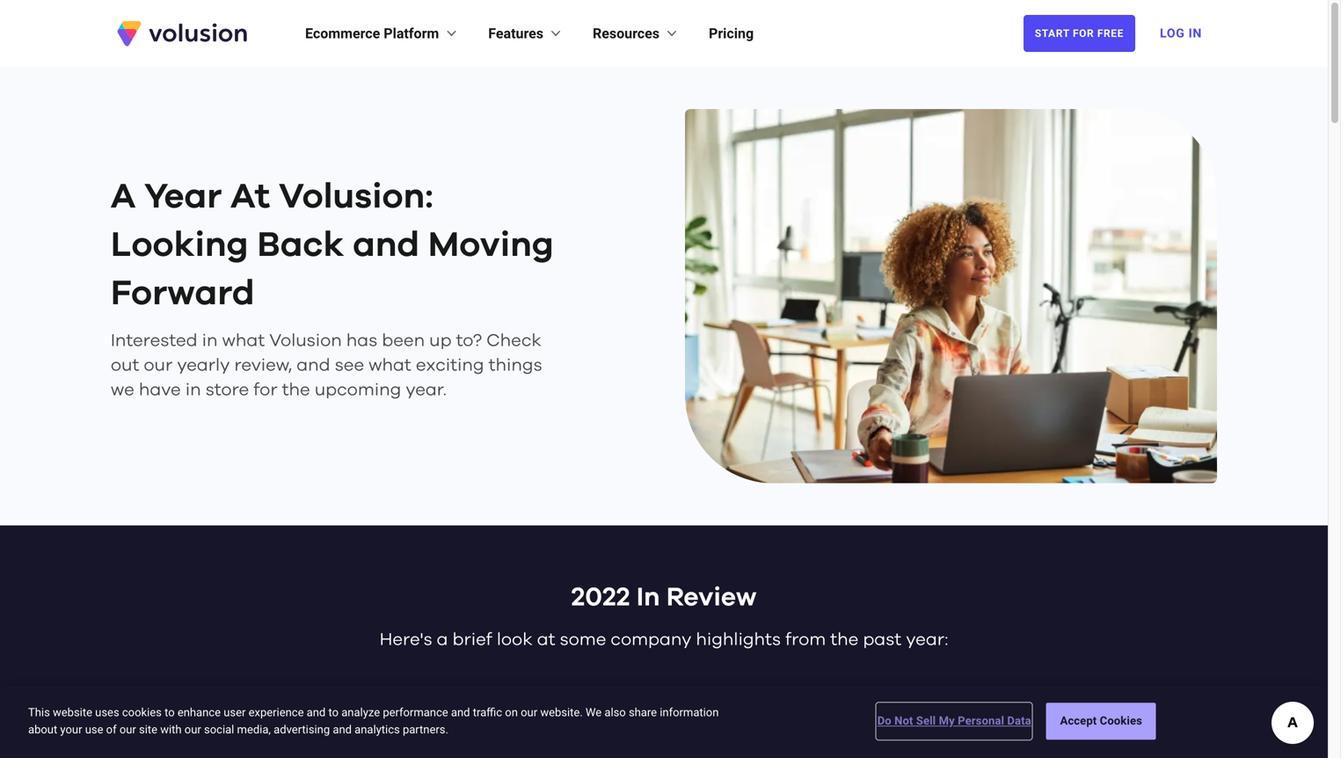 Task type: vqa. For each thing, say whether or not it's contained in the screenshot.
Year:
yes



Task type: describe. For each thing, give the bounding box(es) containing it.
experience
[[249, 705, 304, 718]]

platform
[[384, 25, 439, 42]]

in
[[1189, 26, 1202, 40]]

here's a brief look at some company highlights from the past year:
[[380, 631, 948, 649]]

started
[[584, 732, 628, 748]]

here's
[[380, 631, 432, 649]]

resources
[[593, 25, 660, 42]]

user
[[224, 705, 246, 718]]

thank
[[593, 753, 631, 758]]

our inside "interested in what volusion has been up to? check out our yearly review, and see what exciting things we have in store for the upcoming year."
[[144, 356, 173, 374]]

best
[[941, 732, 969, 748]]

employees
[[765, 753, 833, 758]]

yearly
[[177, 356, 230, 374]]

in inside volusion started the year strong by being recognized as one of the best midsize companies to work for in the austin area. thank you to our awesome employees who make our company what it is!
[[477, 753, 488, 758]]

recognized
[[333, 732, 408, 748]]

see
[[335, 356, 364, 374]]

:
[[425, 179, 433, 214]]

the up you
[[632, 732, 651, 748]]

volusion for :
[[279, 179, 425, 214]]

midsize
[[972, 732, 1021, 748]]

recognized
[[784, 732, 853, 748]]

this
[[28, 705, 50, 718]]

social
[[204, 722, 234, 736]]

ecommerce
[[305, 25, 380, 42]]

log in link
[[1149, 14, 1213, 53]]

site
[[139, 722, 157, 736]]

accept cookies button
[[1046, 702, 1156, 739]]

and left traffic
[[451, 705, 470, 718]]

ecommerce platform button
[[305, 23, 460, 44]]

work
[[422, 753, 452, 758]]

strong
[[685, 732, 725, 748]]

past
[[863, 631, 902, 649]]

check
[[486, 332, 542, 349]]

have
[[139, 381, 181, 399]]

a year at volusion :
[[111, 179, 433, 214]]

log in
[[1160, 26, 1202, 40]]

pricing link
[[709, 23, 754, 44]]

the inside "interested in what volusion has been up to? check out our yearly review, and see what exciting things we have in store for the upcoming year."
[[282, 381, 310, 399]]

share
[[629, 705, 657, 718]]

0 vertical spatial in
[[636, 584, 660, 611]]

privacy alert dialog
[[0, 686, 1328, 758]]

being
[[746, 732, 781, 748]]

1 horizontal spatial what
[[369, 356, 411, 374]]

0 horizontal spatial company
[[611, 631, 691, 649]]

of inside volusion started the year strong by being recognized as one of the best midsize companies to work for in the austin area. thank you to our awesome employees who make our company what it is!
[[902, 732, 915, 748]]

our down strong
[[677, 753, 697, 758]]

for inside "interested in what volusion has been up to? check out our yearly review, and see what exciting things we have in store for the upcoming year."
[[253, 381, 278, 399]]

brief
[[452, 631, 492, 649]]

0 vertical spatial what
[[222, 332, 265, 349]]

area.
[[558, 753, 590, 758]]

2022 in review
[[571, 584, 757, 611]]

to down the recognized by built in austin:
[[406, 753, 419, 758]]

recognized by built in austin:
[[333, 732, 522, 748]]

uses
[[95, 705, 119, 718]]

my
[[939, 714, 955, 727]]

looking
[[111, 228, 249, 263]]

exciting
[[416, 356, 484, 374]]

log
[[1160, 26, 1185, 40]]

who
[[836, 753, 863, 758]]

personal
[[958, 714, 1004, 727]]

you
[[635, 753, 657, 758]]

make
[[866, 753, 900, 758]]

from
[[785, 631, 826, 649]]

austin
[[515, 753, 555, 758]]

your
[[60, 722, 82, 736]]

do
[[877, 714, 892, 727]]

at
[[230, 179, 270, 214]]

things
[[489, 356, 542, 374]]

this website uses cookies to enhance user experience and to analyze performance and traffic on our website. we also share information about your use of our site with our social media, advertising and analytics partners.
[[28, 705, 719, 736]]

up
[[429, 332, 452, 349]]

free
[[1097, 27, 1124, 40]]

start
[[1035, 27, 1070, 40]]

we
[[111, 381, 134, 399]]

0 vertical spatial in
[[202, 332, 218, 349]]

data
[[1007, 714, 1031, 727]]

use
[[85, 722, 103, 736]]

ecommerce platform
[[305, 25, 439, 42]]

interested
[[111, 332, 198, 349]]

year
[[655, 732, 681, 748]]

look
[[497, 631, 533, 649]]

upcoming
[[315, 381, 401, 399]]

sell
[[916, 714, 936, 727]]

volusion inside volusion started the year strong by being recognized as one of the best midsize companies to work for in the austin area. thank you to our awesome employees who make our company what it is!
[[526, 732, 580, 748]]

0 horizontal spatial in
[[185, 381, 201, 399]]

forward
[[111, 276, 255, 311]]

volusion for has
[[269, 332, 342, 349]]

a
[[437, 631, 448, 649]]



Task type: locate. For each thing, give the bounding box(es) containing it.
1 vertical spatial in
[[462, 732, 474, 748]]

1 vertical spatial what
[[369, 356, 411, 374]]

awesome
[[701, 753, 761, 758]]

to
[[165, 705, 175, 718], [328, 705, 339, 718], [406, 753, 419, 758], [661, 753, 673, 758]]

at
[[537, 631, 555, 649]]

media,
[[237, 722, 271, 736]]

and inside the looking back and moving forward
[[353, 228, 420, 263]]

to?
[[456, 332, 482, 349]]

as
[[857, 732, 872, 748]]

also
[[604, 705, 626, 718]]

0 horizontal spatial what
[[222, 332, 265, 349]]

it
[[1023, 753, 1031, 758]]

2 horizontal spatial what
[[989, 753, 1020, 758]]

performance
[[383, 705, 448, 718]]

our right "on"
[[521, 705, 537, 718]]

2 by from the left
[[728, 732, 743, 748]]

cookies
[[1100, 714, 1142, 727]]

accept
[[1060, 714, 1097, 727]]

1 horizontal spatial company
[[928, 753, 986, 758]]

review
[[666, 584, 757, 611]]

the down sell
[[918, 732, 938, 748]]

2 vertical spatial what
[[989, 753, 1020, 758]]

year.
[[406, 381, 447, 399]]

and up advertising
[[307, 705, 326, 718]]

pricing
[[709, 25, 754, 42]]

our down "enhance"
[[185, 722, 201, 736]]

1 vertical spatial for
[[456, 753, 474, 758]]

for down built
[[456, 753, 474, 758]]

to left analyze
[[328, 705, 339, 718]]

by inside volusion started the year strong by being recognized as one of the best midsize companies to work for in the austin area. thank you to our awesome employees who make our company what it is!
[[728, 732, 743, 748]]

for down review,
[[253, 381, 278, 399]]

in down austin:
[[477, 753, 488, 758]]

1 by from the left
[[411, 732, 426, 748]]

1 vertical spatial company
[[928, 753, 986, 758]]

cookies
[[122, 705, 162, 718]]

in right built
[[462, 732, 474, 748]]

accept cookies
[[1060, 714, 1142, 727]]

0 vertical spatial volusion
[[279, 179, 425, 214]]

companies
[[333, 753, 403, 758]]

website.
[[540, 705, 583, 718]]

in up here's a brief look at some company highlights from the past year:
[[636, 584, 660, 611]]

volusion
[[279, 179, 425, 214], [269, 332, 342, 349], [526, 732, 580, 748]]

company down 'best'
[[928, 753, 986, 758]]

advertising
[[274, 722, 330, 736]]

store
[[205, 381, 249, 399]]

information
[[660, 705, 719, 718]]

and down analyze
[[333, 722, 352, 736]]

our left site
[[119, 722, 136, 736]]

the left past
[[830, 631, 859, 649]]

0 horizontal spatial for
[[253, 381, 278, 399]]

analytics
[[355, 722, 400, 736]]

2022
[[571, 584, 630, 611]]

start for free link
[[1023, 15, 1135, 52]]

what down midsize
[[989, 753, 1020, 758]]

to down the "year"
[[661, 753, 673, 758]]

0 horizontal spatial by
[[411, 732, 426, 748]]

1 vertical spatial volusion
[[269, 332, 342, 349]]

volusion up review,
[[269, 332, 342, 349]]

do not sell my personal data
[[877, 714, 1031, 727]]

traffic
[[473, 705, 502, 718]]

is!
[[1035, 753, 1049, 758]]

what up review,
[[222, 332, 265, 349]]

1 horizontal spatial by
[[728, 732, 743, 748]]

year:
[[906, 631, 948, 649]]

a
[[111, 179, 136, 214]]

1 horizontal spatial for
[[456, 753, 474, 758]]

built
[[429, 732, 458, 748]]

has
[[346, 332, 377, 349]]

of right use at the bottom of the page
[[106, 722, 117, 736]]

for inside volusion started the year strong by being recognized as one of the best midsize companies to work for in the austin area. thank you to our awesome employees who make our company what it is!
[[456, 753, 474, 758]]

website
[[53, 705, 92, 718]]

1 horizontal spatial in
[[202, 332, 218, 349]]

the down austin:
[[492, 753, 512, 758]]

enhance
[[177, 705, 221, 718]]

0 vertical spatial company
[[611, 631, 691, 649]]

do not sell my personal data button
[[877, 703, 1031, 738]]

what
[[222, 332, 265, 349], [369, 356, 411, 374], [989, 753, 1020, 758]]

highlights
[[696, 631, 781, 649]]

1 horizontal spatial in
[[636, 584, 660, 611]]

in up yearly
[[202, 332, 218, 349]]

and inside "interested in what volusion has been up to? check out our yearly review, and see what exciting things we have in store for the upcoming year."
[[297, 356, 330, 374]]

of down not
[[902, 732, 915, 748]]

some
[[560, 631, 606, 649]]

what down been
[[369, 356, 411, 374]]

back
[[257, 228, 344, 263]]

resources button
[[593, 23, 681, 44]]

review,
[[234, 356, 292, 374]]

by up awesome
[[728, 732, 743, 748]]

volusion up austin
[[526, 732, 580, 748]]

with
[[160, 722, 182, 736]]

for
[[1073, 27, 1094, 40]]

in down yearly
[[185, 381, 201, 399]]

on
[[505, 705, 518, 718]]

1 horizontal spatial of
[[902, 732, 915, 748]]

looking back and moving forward
[[111, 228, 554, 311]]

what inside volusion started the year strong by being recognized as one of the best midsize companies to work for in the austin area. thank you to our awesome employees who make our company what it is!
[[989, 753, 1020, 758]]

2 vertical spatial in
[[477, 753, 488, 758]]

volusion up back
[[279, 179, 425, 214]]

for
[[253, 381, 278, 399], [456, 753, 474, 758]]

by up work
[[411, 732, 426, 748]]

and
[[353, 228, 420, 263], [297, 356, 330, 374], [307, 705, 326, 718], [451, 705, 470, 718], [333, 722, 352, 736]]

volusion started the year strong by being recognized as one of the best midsize companies to work for in the austin area. thank you to our awesome employees who make our company what it is!
[[333, 732, 1049, 758]]

0 horizontal spatial in
[[462, 732, 474, 748]]

2 vertical spatial volusion
[[526, 732, 580, 748]]

and right back
[[353, 228, 420, 263]]

our up "have"
[[144, 356, 173, 374]]

company inside volusion started the year strong by being recognized as one of the best midsize companies to work for in the austin area. thank you to our awesome employees who make our company what it is!
[[928, 753, 986, 758]]

not
[[894, 714, 913, 727]]

partners.
[[403, 722, 448, 736]]

company down 2022 in review
[[611, 631, 691, 649]]

2 horizontal spatial in
[[477, 753, 488, 758]]

our right make
[[904, 753, 924, 758]]

0 vertical spatial for
[[253, 381, 278, 399]]

we
[[586, 705, 602, 718]]

1 vertical spatial in
[[185, 381, 201, 399]]

to up with
[[165, 705, 175, 718]]

features
[[488, 25, 543, 42]]

of inside this website uses cookies to enhance user experience and to analyze performance and traffic on our website. we also share information about your use of our site with our social media, advertising and analytics partners.
[[106, 722, 117, 736]]

company
[[611, 631, 691, 649], [928, 753, 986, 758]]

in
[[202, 332, 218, 349], [185, 381, 201, 399], [477, 753, 488, 758]]

0 horizontal spatial of
[[106, 722, 117, 736]]

the down review,
[[282, 381, 310, 399]]

and left the see
[[297, 356, 330, 374]]

in
[[636, 584, 660, 611], [462, 732, 474, 748]]

features button
[[488, 23, 565, 44]]

our
[[144, 356, 173, 374], [521, 705, 537, 718], [119, 722, 136, 736], [185, 722, 201, 736], [677, 753, 697, 758], [904, 753, 924, 758]]

analyze
[[341, 705, 380, 718]]

volusion inside "interested in what volusion has been up to? check out our yearly review, and see what exciting things we have in store for the upcoming year."
[[269, 332, 342, 349]]



